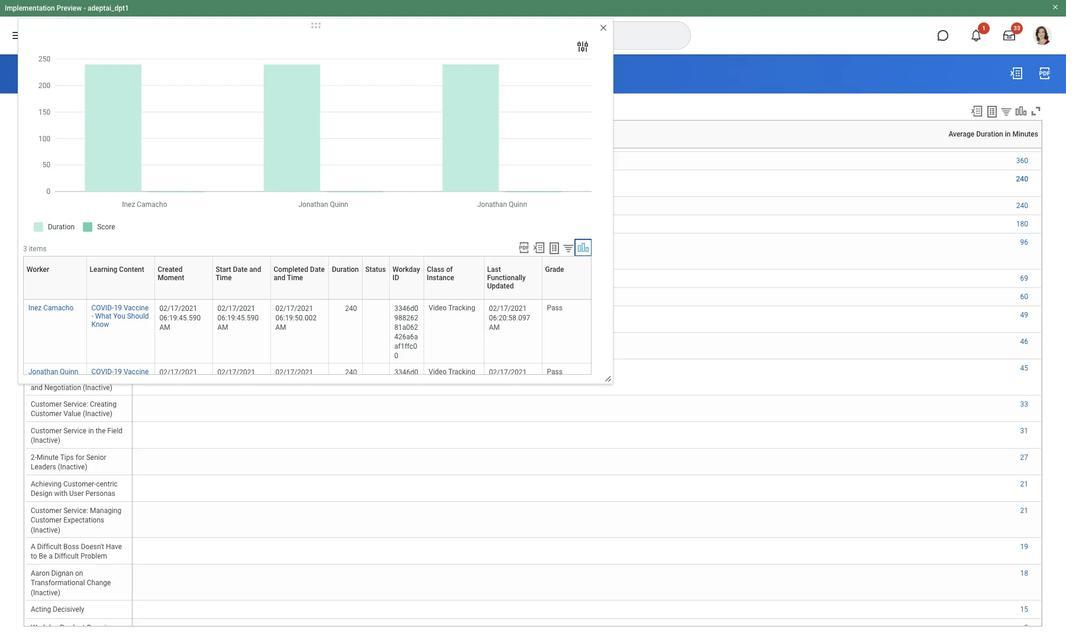 Task type: locate. For each thing, give the bounding box(es) containing it.
-
[[84, 4, 86, 12], [90, 175, 92, 184], [91, 312, 93, 321], [91, 377, 93, 385], [117, 625, 119, 633]]

decisively
[[53, 606, 84, 614]]

0 vertical spatial you
[[112, 175, 124, 184]]

1 vertical spatial what
[[95, 312, 112, 321]]

3346d0 up 8177f8
[[394, 369, 418, 377]]

2 video tracking element from the top
[[429, 366, 475, 377]]

(inactive) down work
[[96, 275, 125, 283]]

2 horizontal spatial content
[[183, 67, 226, 81]]

video tracking for 3346d0 988262 81a062 426a6a af1ffc0 0
[[429, 304, 475, 312]]

(inactive) inside "creating a culture of service (inactive)"
[[31, 321, 60, 329]]

06:33:41.272
[[159, 378, 201, 387], [217, 378, 259, 387]]

988262 up 8177f8
[[394, 378, 418, 387]]

content
[[183, 67, 226, 81], [58, 130, 84, 138], [119, 266, 144, 274]]

1 vertical spatial covid-
[[91, 304, 114, 312]]

0 vertical spatial 988262
[[394, 314, 418, 323]]

02/17/2021 06:19:45.590 am down created moment button
[[159, 305, 202, 332]]

video tracking down 'class of instance' button
[[429, 304, 475, 312]]

1 vertical spatial 33
[[1021, 401, 1029, 409]]

am inside 02/17/2021 06:33:46.073 am
[[275, 388, 286, 396]]

3346d0 988262 81a062 426a6a af1ffc0 0
[[394, 305, 418, 361]]

pass for 02/17/2021 06:34:37.667 am
[[547, 368, 563, 377]]

worker button
[[27, 256, 91, 299]]

pass for 02/17/2021 06:20:58.097 am
[[547, 304, 563, 312]]

2 video from the top
[[429, 368, 447, 377]]

service: inside customer service: creating customer value (inactive)
[[63, 401, 88, 409]]

(inactive) down tips in the bottom of the page
[[58, 464, 87, 472]]

pass element
[[547, 302, 563, 312], [547, 366, 563, 377]]

1 pass element from the top
[[547, 302, 563, 312]]

2 pass from the top
[[547, 368, 563, 377]]

what right culture
[[95, 312, 112, 321]]

workday up talent
[[31, 625, 58, 633]]

status button
[[365, 256, 394, 299]]

0 horizontal spatial 02/17/2021 06:19:45.590 am
[[159, 305, 202, 332]]

1 horizontal spatial in
[[1005, 130, 1011, 138]]

41 items
[[24, 108, 51, 116]]

work
[[90, 248, 107, 257]]

1 21 from the top
[[1021, 481, 1029, 489]]

service: up value
[[63, 401, 88, 409]]

pass right 02/17/2021 06:34:37.667 am
[[547, 368, 563, 377]]

240
[[1016, 175, 1029, 184], [1017, 202, 1029, 210], [345, 305, 357, 313], [345, 369, 357, 377]]

0 horizontal spatial average
[[24, 67, 67, 81]]

to inside authentic leadership: bring your whole self to work (inactive)
[[82, 248, 89, 257]]

know down gms product overview
[[54, 185, 72, 193]]

covid-19 vaccine - what you should know down learning content button
[[91, 304, 149, 329]]

21
[[1021, 481, 1029, 489], [1021, 507, 1029, 516]]

items
[[33, 108, 51, 116], [29, 245, 47, 253]]

1 vertical spatial difficult
[[54, 553, 79, 561]]

duration inside button
[[332, 266, 359, 274]]

date inside "completed date and time"
[[310, 266, 325, 274]]

development:
[[31, 374, 74, 383]]

240 down 360
[[1016, 175, 1029, 184]]

minute
[[37, 454, 59, 462]]

0 vertical spatial overview
[[74, 157, 103, 165]]

and right start date and time
[[274, 274, 286, 282]]

21 button up 19
[[1021, 507, 1030, 516]]

0 horizontal spatial and
[[31, 384, 43, 392]]

2-
[[31, 454, 37, 462]]

product down decisively
[[60, 625, 85, 633]]

2 vertical spatial you
[[113, 377, 125, 385]]

0 vertical spatial to
[[82, 248, 89, 257]]

creating up "experience"
[[31, 338, 57, 346]]

2 988262 from the top
[[394, 378, 418, 387]]

3
[[23, 245, 27, 253], [1025, 625, 1029, 633]]

customer inside customer service in the field (inactive)
[[31, 427, 62, 436]]

what down gms product overview
[[94, 175, 110, 184]]

06:20:58.097
[[489, 314, 530, 323]]

19 vaccine for second covid-19 vaccine - what you should know link from the bottom
[[114, 304, 149, 312]]

content left created on the left top of page
[[119, 266, 144, 274]]

you down internal
[[112, 175, 124, 184]]

date for start
[[233, 266, 248, 274]]

(inactive) inside customer service: managing customer expectations (inactive)
[[31, 526, 60, 535]]

problem
[[81, 553, 107, 561]]

export to worksheets image up average duration in minutes
[[985, 105, 1000, 119]]

customer inside creating a positive customer experience (inactive)
[[92, 338, 122, 346]]

19 button
[[1021, 543, 1030, 552]]

export to excel image up average duration in minutes
[[971, 105, 984, 118]]

1 horizontal spatial time
[[287, 274, 303, 282]]

acting decisively
[[31, 606, 84, 614]]

19 vaccine right business on the bottom left
[[114, 368, 149, 377]]

1 horizontal spatial 06:33:41.272
[[217, 378, 259, 387]]

0 inside 3346d0 988262 81a062 426a6a af1ffc0 0
[[394, 352, 398, 361]]

- inside workday product overview - talent
[[117, 625, 119, 633]]

240 down the duration button
[[345, 305, 357, 313]]

1 vertical spatial of
[[89, 312, 96, 320]]

06:19:45.590 down created moment button
[[159, 314, 201, 323]]

service: inside customer service: managing customer expectations (inactive)
[[63, 507, 88, 516]]

1 horizontal spatial 06:19:45.590
[[217, 314, 259, 323]]

2 vertical spatial covid-
[[91, 368, 114, 377]]

33 inside implementation preview -   adeptai_dpt1 banner
[[1014, 25, 1021, 31]]

items inside average learning duration by content main content
[[33, 108, 51, 116]]

know up creating a positive customer experience (inactive)
[[91, 321, 109, 329]]

time right moment
[[216, 274, 232, 282]]

1 horizontal spatial toolbar
[[965, 105, 1043, 120]]

3346d0
[[394, 305, 418, 313], [394, 369, 418, 377]]

service: for expectations
[[63, 507, 88, 516]]

0 vertical spatial view printable version (pdf) image
[[1038, 66, 1052, 80]]

2-minute tips for senior leaders (inactive)
[[31, 454, 108, 472]]

2 video tracking from the top
[[429, 368, 475, 377]]

service: up expectations
[[63, 507, 88, 516]]

02/17/2021 inside 02/17/2021 06:33:46.073 am
[[275, 369, 313, 377]]

(inactive) down 'positive'
[[67, 348, 97, 356]]

2 vertical spatial a
[[49, 553, 53, 561]]

1 horizontal spatial export to excel image
[[971, 105, 984, 118]]

covid-
[[31, 175, 53, 184], [91, 304, 114, 312], [91, 368, 114, 377]]

average
[[24, 67, 67, 81], [949, 130, 975, 138]]

0 vertical spatial duration
[[120, 67, 165, 81]]

time inside start date and time
[[216, 274, 232, 282]]

0 vertical spatial export to excel image
[[1010, 66, 1024, 80]]

240 inside dropdown button
[[1016, 175, 1029, 184]]

0 horizontal spatial of
[[89, 312, 96, 320]]

in for the
[[88, 427, 94, 436]]

1 video tracking from the top
[[429, 304, 475, 312]]

certification
[[31, 140, 69, 148]]

a inside creating a positive customer experience (inactive)
[[59, 338, 63, 346]]

1 vertical spatial learning
[[29, 130, 57, 138]]

video tracking element down 'class of instance' button
[[429, 302, 475, 312]]

1 time from the left
[[216, 274, 232, 282]]

centric
[[96, 481, 118, 489]]

overview for workday product overview - talent
[[86, 625, 115, 633]]

to left be
[[31, 553, 37, 561]]

product for workday
[[60, 625, 85, 633]]

06:34:37.667
[[489, 378, 530, 387]]

2 pass element from the top
[[547, 366, 563, 377]]

video tracking right "3346d0 988262 8177f8 61f72c b01fff0 0"
[[429, 368, 475, 377]]

a inside a difficult boss doesn't have to be a difficult problem
[[49, 553, 53, 561]]

and inside start date and time
[[249, 266, 261, 274]]

of right culture
[[89, 312, 96, 320]]

69
[[1021, 275, 1029, 283]]

0 vertical spatial a
[[59, 312, 63, 320]]

0 vertical spatial should
[[31, 185, 53, 193]]

1 vertical spatial workday
[[31, 625, 58, 633]]

1 vertical spatial to
[[31, 553, 37, 561]]

1 horizontal spatial workday
[[393, 266, 420, 274]]

export to excel image up grade
[[533, 241, 546, 254]]

inbox large image
[[1004, 30, 1016, 41]]

and inside "completed date and time"
[[274, 274, 286, 282]]

creating down digital at the left of the page
[[31, 312, 57, 320]]

video tracking
[[429, 304, 475, 312], [429, 368, 475, 377]]

1 vertical spatial toolbar
[[514, 241, 592, 256]]

0 horizontal spatial time
[[216, 274, 232, 282]]

15
[[1021, 606, 1029, 614]]

0 horizontal spatial 06:33:41.272
[[159, 378, 201, 387]]

management
[[55, 130, 97, 139]]

moment
[[158, 274, 184, 282]]

learning content
[[29, 130, 84, 138], [90, 266, 144, 274]]

46 button
[[1021, 338, 1030, 347]]

1 horizontal spatial content
[[119, 266, 144, 274]]

0 horizontal spatial learning content
[[29, 130, 84, 138]]

0 down b01fff0
[[394, 417, 398, 425]]

0 down af1ffc0
[[394, 352, 398, 361]]

creating inside "creating a culture of service (inactive)"
[[31, 312, 57, 320]]

1 pass from the top
[[547, 304, 563, 312]]

1 02/17/2021 06:19:45.590 am from the left
[[159, 305, 202, 332]]

overview down project management internal certification
[[74, 157, 103, 165]]

acting
[[31, 606, 51, 614]]

988262 inside "3346d0 988262 8177f8 61f72c b01fff0 0"
[[394, 378, 418, 387]]

45
[[1021, 365, 1029, 373]]

service right culture
[[97, 312, 120, 320]]

988262 inside 3346d0 988262 81a062 426a6a af1ffc0 0
[[394, 314, 418, 323]]

1 vertical spatial 21
[[1021, 507, 1029, 516]]

(inactive) inside advanced business development: communication and negotiation (inactive)
[[83, 384, 112, 392]]

covid-19 vaccine - what you should know up field
[[91, 368, 149, 393]]

duration
[[120, 67, 165, 81], [977, 130, 1004, 138], [332, 266, 359, 274]]

select to filter grid data image left expand/collapse chart image
[[562, 242, 575, 254]]

view printable version (pdf) image down profile logan mcneil image
[[1038, 66, 1052, 80]]

average learning duration by content main content
[[0, 54, 1066, 637]]

workday inside workday product overview - talent
[[31, 625, 58, 633]]

customer advocacy (inactive)
[[31, 275, 125, 283]]

select to filter grid data image
[[1000, 105, 1013, 118], [562, 242, 575, 254]]

video tracking element for 3346d0 988262 81a062 426a6a af1ffc0 0
[[429, 302, 475, 312]]

2 vertical spatial 19 vaccine
[[114, 368, 149, 377]]

learning inside row element
[[29, 130, 57, 138]]

1 21 button from the top
[[1021, 480, 1030, 490]]

0 vertical spatial 3346d0
[[394, 305, 418, 313]]

customer service in the field (inactive)
[[31, 427, 124, 445]]

02/17/2021 06:19:50.002 am
[[275, 305, 318, 332]]

what for 1st covid-19 vaccine - what you should know link from the bottom of the page
[[95, 377, 112, 385]]

1 vertical spatial export to worksheets image
[[547, 241, 562, 256]]

33 button right 1
[[997, 22, 1023, 49]]

1 0 from the top
[[394, 352, 398, 361]]

export to worksheets image
[[985, 105, 1000, 119], [547, 241, 562, 256]]

content right the by
[[183, 67, 226, 81]]

0 horizontal spatial in
[[88, 427, 94, 436]]

created
[[158, 266, 183, 274]]

2 21 from the top
[[1021, 507, 1029, 516]]

1 vertical spatial you
[[113, 312, 125, 321]]

1 video tracking element from the top
[[429, 302, 475, 312]]

export to excel image up expand/collapse chart icon
[[1010, 66, 1024, 80]]

video tracking element
[[429, 302, 475, 312], [429, 366, 475, 377]]

quinn
[[60, 368, 78, 377]]

2 3346d0 from the top
[[394, 369, 418, 377]]

(inactive) up a
[[31, 526, 60, 535]]

start date and time
[[216, 266, 261, 282]]

minutes
[[1013, 130, 1039, 138]]

46
[[1021, 338, 1029, 346]]

1 vertical spatial service:
[[63, 507, 88, 516]]

completed date and time
[[274, 266, 325, 282]]

2 02/17/2021 06:19:45.590 am from the left
[[217, 305, 260, 332]]

(inactive) down 'communication'
[[83, 384, 112, 392]]

covid-19 vaccine - what you should know link right quinn at bottom left
[[91, 366, 149, 393]]

product down certification
[[48, 157, 73, 165]]

2 0 from the top
[[394, 417, 398, 425]]

creating inside creating a positive customer experience (inactive)
[[31, 338, 57, 346]]

should down gms
[[31, 185, 53, 193]]

a left culture
[[59, 312, 63, 320]]

whole
[[47, 248, 67, 257]]

you right quinn at bottom left
[[113, 377, 125, 385]]

(inactive) inside creating a positive customer experience (inactive)
[[67, 348, 97, 356]]

2 02/17/2021 06:33:41.272 am from the left
[[217, 369, 260, 396]]

2 vertical spatial creating
[[90, 401, 117, 409]]

33 up '31'
[[1021, 401, 1029, 409]]

change
[[87, 580, 111, 588]]

a inside "creating a culture of service (inactive)"
[[59, 312, 63, 320]]

1 06:19:45.590 from the left
[[159, 314, 201, 323]]

covid- right culture
[[91, 304, 114, 312]]

1 vertical spatial 19 vaccine
[[114, 304, 149, 312]]

1 vertical spatial should
[[127, 312, 149, 321]]

overview
[[74, 157, 103, 165], [86, 625, 115, 633]]

0 horizontal spatial select to filter grid data image
[[562, 242, 575, 254]]

in left minutes
[[1005, 130, 1011, 138]]

1 service: from the top
[[63, 401, 88, 409]]

1 vertical spatial 0
[[394, 417, 398, 425]]

jonathan quinn
[[28, 368, 78, 377]]

know down 'communication'
[[91, 385, 109, 393]]

2 tracking from the top
[[448, 368, 475, 377]]

difficult up be
[[37, 543, 62, 552]]

workday left class
[[393, 266, 420, 274]]

1 horizontal spatial to
[[82, 248, 89, 257]]

1 vertical spatial a
[[59, 338, 63, 346]]

1 vertical spatial average
[[949, 130, 975, 138]]

19 vaccine down learning content button
[[114, 304, 149, 312]]

self
[[68, 248, 81, 257]]

learning content up certification
[[29, 130, 84, 138]]

0 vertical spatial items
[[33, 108, 51, 116]]

0 vertical spatial covid-19 vaccine - what you should know
[[31, 175, 125, 193]]

21 button down 27 button
[[1021, 480, 1030, 490]]

0 for 3346d0 988262 81a062 426a6a af1ffc0 0
[[394, 352, 398, 361]]

(inactive) up 'the'
[[83, 410, 112, 419]]

0 vertical spatial select to filter grid data image
[[1000, 105, 1013, 118]]

service: for value
[[63, 401, 88, 409]]

product for gms
[[48, 157, 73, 165]]

video right "3346d0 988262 8177f8 61f72c b01fff0 0"
[[429, 368, 447, 377]]

video tracking for 3346d0 988262 8177f8 61f72c b01fff0 0
[[429, 368, 475, 377]]

time for start
[[216, 274, 232, 282]]

covid- down gms
[[31, 175, 53, 184]]

1 horizontal spatial of
[[446, 266, 453, 274]]

export to excel image
[[1010, 66, 1024, 80], [971, 105, 984, 118], [533, 241, 546, 254]]

0 vertical spatial 19 vaccine
[[53, 175, 88, 184]]

1 vertical spatial service
[[63, 427, 87, 436]]

export to worksheets image up grade
[[547, 241, 562, 256]]

items left whole
[[29, 245, 47, 253]]

time up 06:19:50.002
[[287, 274, 303, 282]]

0 vertical spatial creating
[[31, 312, 57, 320]]

0 vertical spatial service
[[97, 312, 120, 320]]

2 06:33:41.272 from the left
[[217, 378, 259, 387]]

0 horizontal spatial workday
[[31, 625, 58, 633]]

service:
[[63, 401, 88, 409], [63, 507, 88, 516]]

1 vertical spatial learning content
[[90, 266, 144, 274]]

02/17/2021
[[159, 305, 197, 313], [217, 305, 255, 313], [275, 305, 313, 313], [489, 305, 527, 313], [159, 369, 197, 377], [217, 369, 255, 377], [275, 369, 313, 377], [489, 369, 527, 377]]

difficult down boss
[[54, 553, 79, 561]]

toolbar up grade
[[514, 241, 592, 256]]

jonathan
[[28, 368, 58, 377]]

covid-19 vaccine - what you should know down gms product overview
[[31, 175, 125, 193]]

06:19:45.590 down start date and time button
[[217, 314, 259, 323]]

view printable version (pdf) image
[[1038, 66, 1052, 80], [518, 241, 531, 254]]

0 horizontal spatial 06:19:45.590
[[159, 314, 201, 323]]

toolbar inside average learning duration by content main content
[[965, 105, 1043, 120]]

0 horizontal spatial toolbar
[[514, 241, 592, 256]]

33 left the notifications element on the right of the page
[[1014, 25, 1021, 31]]

(inactive) inside 2-minute tips for senior leaders (inactive)
[[58, 464, 87, 472]]

in left 'the'
[[88, 427, 94, 436]]

justify image
[[11, 28, 25, 43]]

0 vertical spatial video
[[429, 304, 447, 312]]

0 horizontal spatial export to excel image
[[533, 241, 546, 254]]

overview down change
[[86, 625, 115, 633]]

1 horizontal spatial duration
[[332, 266, 359, 274]]

0 vertical spatial 21 button
[[1021, 480, 1030, 490]]

negotiation
[[44, 384, 81, 392]]

33 button up '31'
[[1021, 400, 1030, 410]]

export to excel image for the rightmost export to worksheets image
[[971, 105, 984, 118]]

0 vertical spatial tracking
[[448, 304, 475, 312]]

1 vertical spatial video
[[429, 368, 447, 377]]

2 21 button from the top
[[1021, 507, 1030, 516]]

of
[[446, 266, 453, 274], [89, 312, 96, 320]]

you down learning content button
[[113, 312, 125, 321]]

profile logan mcneil image
[[1033, 26, 1052, 47]]

duration left minutes
[[977, 130, 1004, 138]]

pass element down grade
[[547, 302, 563, 312]]

creating inside customer service: creating customer value (inactive)
[[90, 401, 117, 409]]

date right completed
[[310, 266, 325, 274]]

2 vertical spatial learning
[[90, 266, 117, 274]]

1 3346d0 from the top
[[394, 305, 418, 313]]

360 button
[[1017, 156, 1030, 166]]

authentic
[[31, 239, 61, 247]]

vibe leadership
[[31, 220, 82, 229]]

1 video from the top
[[429, 304, 447, 312]]

product inside workday product overview - talent
[[60, 625, 85, 633]]

covid-19 vaccine - what you should know inside average learning duration by content main content
[[31, 175, 125, 193]]

1 horizontal spatial export to worksheets image
[[985, 105, 1000, 119]]

02/17/2021 inside 02/17/2021 06:20:58.097 am
[[489, 305, 527, 313]]

a for culture
[[59, 312, 63, 320]]

gms product overview
[[31, 157, 103, 165]]

learning content down work
[[90, 266, 144, 274]]

expand/collapse chart image
[[577, 241, 590, 254]]

3 down 15 button on the bottom right of page
[[1025, 625, 1029, 633]]

date right start
[[233, 266, 248, 274]]

988262 for 81a062
[[394, 314, 418, 323]]

workday inside button
[[393, 266, 420, 274]]

in inside customer service in the field (inactive)
[[88, 427, 94, 436]]

worker
[[27, 266, 49, 274]]

1 horizontal spatial 02/17/2021 06:33:41.272 am
[[217, 369, 260, 396]]

boss
[[63, 543, 79, 552]]

0 vertical spatial in
[[1005, 130, 1011, 138]]

pass down grade
[[547, 304, 563, 312]]

pass
[[547, 304, 563, 312], [547, 368, 563, 377]]

1 vertical spatial overview
[[86, 625, 115, 633]]

988262 up 81a062
[[394, 314, 418, 323]]

1 vertical spatial in
[[88, 427, 94, 436]]

items right '41'
[[33, 108, 51, 116]]

(inactive) down transformational
[[31, 589, 60, 597]]

resize modal image
[[604, 375, 613, 384]]

2 time from the left
[[287, 274, 303, 282]]

a right be
[[49, 553, 53, 561]]

41
[[24, 108, 32, 116]]

19 vaccine down gms product overview
[[53, 175, 88, 184]]

toolbar up average duration in minutes
[[965, 105, 1043, 120]]

duration left the by
[[120, 67, 165, 81]]

overview inside workday product overview - talent
[[86, 625, 115, 633]]

0 vertical spatial 21
[[1021, 481, 1029, 489]]

240 right 02/17/2021 06:33:46.073 am
[[345, 369, 357, 377]]

1 horizontal spatial and
[[249, 266, 261, 274]]

toolbar
[[965, 105, 1043, 120], [514, 241, 592, 256]]

project
[[31, 130, 53, 139]]

items for 41 items
[[33, 108, 51, 116]]

1 horizontal spatial 02/17/2021 06:19:45.590 am
[[217, 305, 260, 332]]

21 down 27 button
[[1021, 481, 1029, 489]]

a up "experience"
[[59, 338, 63, 346]]

customer service: managing customer expectations (inactive)
[[31, 507, 123, 535]]

video down instance
[[429, 304, 447, 312]]

96
[[1021, 239, 1029, 247]]

0 vertical spatial service:
[[63, 401, 88, 409]]

average for average duration in minutes
[[949, 130, 975, 138]]

date inside start date and time
[[233, 266, 248, 274]]

1 vertical spatial content
[[58, 130, 84, 138]]

1 tracking from the top
[[448, 304, 475, 312]]

user
[[69, 490, 84, 499]]

and down jonathan
[[31, 384, 43, 392]]

pass element for 02/17/2021 06:34:37.667 am
[[547, 366, 563, 377]]

1 988262 from the top
[[394, 314, 418, 323]]

0 vertical spatial video tracking element
[[429, 302, 475, 312]]

and for completed date and time
[[274, 274, 286, 282]]

1 vertical spatial tracking
[[448, 368, 475, 377]]

0 vertical spatial 33
[[1014, 25, 1021, 31]]

3 left your
[[23, 245, 27, 253]]

content up certification
[[58, 130, 84, 138]]

33 inside average learning duration by content main content
[[1021, 401, 1029, 409]]

workday for id
[[393, 266, 420, 274]]

move modal image
[[304, 18, 328, 33]]

988262
[[394, 314, 418, 323], [394, 378, 418, 387]]

covid- for 1st covid-19 vaccine - what you should know link from the bottom of the page
[[91, 368, 114, 377]]

learning
[[70, 67, 117, 81], [29, 130, 57, 138], [90, 266, 117, 274]]

3 items
[[23, 245, 47, 253]]

time inside "completed date and time"
[[287, 274, 303, 282]]

1 date from the left
[[233, 266, 248, 274]]

45 button
[[1021, 364, 1030, 374]]

2 service: from the top
[[63, 507, 88, 516]]

240 inside button
[[1017, 202, 1029, 210]]

tips
[[60, 454, 74, 462]]

average for average learning duration by content
[[24, 67, 67, 81]]

on
[[75, 570, 83, 578]]

and right start
[[249, 266, 261, 274]]

am inside 02/17/2021 06:20:58.097 am
[[489, 324, 500, 332]]

(inactive) down your
[[31, 258, 60, 266]]

0 horizontal spatial service
[[63, 427, 87, 436]]

96 button
[[1021, 238, 1030, 248]]

of right class
[[446, 266, 453, 274]]

0 vertical spatial product
[[48, 157, 73, 165]]

average learning duration by content link
[[24, 67, 226, 81]]

0 horizontal spatial date
[[233, 266, 248, 274]]

am
[[159, 324, 170, 332], [217, 324, 228, 332], [275, 324, 286, 332], [489, 324, 500, 332], [159, 388, 170, 396], [217, 388, 228, 396], [275, 388, 286, 396], [489, 388, 500, 396]]

grade button
[[545, 266, 591, 274]]

export to excel image for the top view printable version (pdf) image
[[1010, 66, 1024, 80]]

workday id button
[[393, 256, 428, 299]]

0 vertical spatial export to worksheets image
[[985, 105, 1000, 119]]

close environment banner image
[[1052, 4, 1059, 11]]

1 vertical spatial 3
[[1025, 625, 1029, 633]]

achieving customer-centric design with user personas
[[31, 481, 119, 499]]

1 vertical spatial pass
[[547, 368, 563, 377]]

0 vertical spatial learning content
[[29, 130, 84, 138]]

vibe
[[31, 220, 46, 229]]

3346d0 for 3346d0 988262 8177f8 61f72c b01fff0 0
[[394, 369, 418, 377]]

0 inside "3346d0 988262 8177f8 61f72c b01fff0 0"
[[394, 417, 398, 425]]

advanced business development: communication and negotiation (inactive)
[[31, 365, 128, 392]]

0 vertical spatial what
[[94, 175, 110, 184]]

2 date from the left
[[310, 266, 325, 274]]

02/17/2021 06:19:45.590 am
[[159, 305, 202, 332], [217, 305, 260, 332]]



Task type: describe. For each thing, give the bounding box(es) containing it.
average learning duration by content
[[24, 67, 226, 81]]

creating for creating a culture of service (inactive)
[[31, 312, 57, 320]]

toolbar for 3 items
[[514, 241, 592, 256]]

2 vertical spatial covid-19 vaccine - what you should know
[[91, 368, 149, 393]]

learning content inside row element
[[29, 130, 84, 138]]

should for second covid-19 vaccine - what you should know link from the bottom
[[127, 312, 149, 321]]

49
[[1021, 312, 1029, 320]]

inez
[[28, 304, 42, 312]]

19 vaccine for 1st covid-19 vaccine - what you should know link from the bottom of the page
[[114, 368, 149, 377]]

81a062
[[394, 324, 418, 332]]

should inside average learning duration by content main content
[[31, 185, 53, 193]]

communication
[[76, 374, 126, 383]]

value
[[63, 410, 81, 419]]

duration button
[[332, 256, 367, 299]]

notifications element
[[1039, 24, 1049, 33]]

workday product overview - talent
[[31, 625, 121, 637]]

content inside button
[[119, 266, 144, 274]]

(inactive) inside authentic leadership: bring your whole self to work (inactive)
[[31, 258, 60, 266]]

426a6a
[[394, 333, 418, 342]]

learning content button
[[90, 256, 159, 299]]

for
[[76, 454, 84, 462]]

0 vertical spatial 33 button
[[997, 22, 1023, 49]]

functionally
[[487, 274, 526, 282]]

overview for gms product overview
[[74, 157, 103, 165]]

row element
[[25, 121, 132, 148]]

covid- inside average learning duration by content main content
[[31, 175, 53, 184]]

02/17/2021 inside 02/17/2021 06:34:37.667 am
[[489, 369, 527, 377]]

video tracking element for 3346d0 988262 8177f8 61f72c b01fff0 0
[[429, 366, 475, 377]]

creating a positive customer experience (inactive)
[[31, 338, 124, 356]]

what for second covid-19 vaccine - what you should know link from the bottom
[[95, 312, 112, 321]]

8177f8
[[394, 388, 417, 396]]

the
[[96, 427, 106, 436]]

created moment button
[[158, 256, 217, 299]]

3346d0 for 3346d0 988262 81a062 426a6a af1ffc0 0
[[394, 305, 418, 313]]

3346d0 988262 8177f8 61f72c b01fff0 0
[[394, 369, 418, 425]]

workday for product
[[31, 625, 58, 633]]

customer-
[[63, 481, 96, 489]]

18 button
[[1021, 570, 1030, 579]]

06:19:50.002
[[275, 314, 317, 323]]

27 button
[[1021, 454, 1030, 463]]

learning content inside button
[[90, 266, 144, 274]]

class of instance
[[427, 266, 454, 282]]

Search Workday  search field
[[409, 22, 666, 49]]

date for completed
[[310, 266, 325, 274]]

1 vertical spatial view printable version (pdf) image
[[518, 241, 531, 254]]

19 vaccine inside average learning duration by content main content
[[53, 175, 88, 184]]

created moment
[[158, 266, 184, 282]]

service inside customer service in the field (inactive)
[[63, 427, 87, 436]]

31
[[1021, 427, 1029, 436]]

configure and view chart data image
[[576, 40, 590, 54]]

project management internal certification
[[31, 130, 124, 148]]

0 horizontal spatial 3
[[23, 245, 27, 253]]

180
[[1017, 220, 1029, 229]]

workday id
[[393, 266, 420, 282]]

0 vertical spatial learning
[[70, 67, 117, 81]]

leaders
[[31, 464, 56, 472]]

1 vertical spatial 33 button
[[1021, 400, 1030, 410]]

digital
[[31, 293, 51, 301]]

1 vertical spatial duration
[[977, 130, 1004, 138]]

creating for creating a positive customer experience (inactive)
[[31, 338, 57, 346]]

business
[[64, 365, 93, 373]]

af1ffc0
[[394, 343, 417, 351]]

1 vertical spatial covid-19 vaccine - what you should know
[[91, 304, 149, 329]]

pass element for 02/17/2021 06:20:58.097 am
[[547, 302, 563, 312]]

toolbar for 41 items
[[965, 105, 1043, 120]]

- inside banner
[[84, 4, 86, 12]]

covid- for second covid-19 vaccine - what you should know link from the bottom
[[91, 304, 114, 312]]

of inside class of instance
[[446, 266, 453, 274]]

(inactive) inside customer service: creating customer value (inactive)
[[83, 410, 112, 419]]

service inside "creating a culture of service (inactive)"
[[97, 312, 120, 320]]

2 vertical spatial export to excel image
[[533, 241, 546, 254]]

advanced
[[31, 365, 62, 373]]

2 06:19:45.590 from the left
[[217, 314, 259, 323]]

2 covid-19 vaccine - what you should know link from the top
[[91, 366, 149, 393]]

am inside 02/17/2021 06:34:37.667 am
[[489, 388, 500, 396]]

with
[[54, 490, 68, 499]]

1 02/17/2021 06:33:41.272 am from the left
[[159, 369, 202, 396]]

last functionally updated
[[487, 266, 526, 291]]

know inside average learning duration by content main content
[[54, 185, 72, 193]]

last
[[487, 266, 501, 274]]

0 horizontal spatial export to worksheets image
[[547, 241, 562, 256]]

to inside a difficult boss doesn't have to be a difficult problem
[[31, 553, 37, 561]]

19
[[1021, 543, 1029, 552]]

2 vertical spatial know
[[91, 385, 109, 393]]

a for positive
[[59, 338, 63, 346]]

video for 3346d0 988262 8177f8 61f72c b01fff0 0
[[429, 368, 447, 377]]

close image
[[599, 23, 608, 33]]

0 vertical spatial content
[[183, 67, 226, 81]]

adeptai_dpt1
[[88, 4, 129, 12]]

achieving
[[31, 481, 62, 489]]

learning inside button
[[90, 266, 117, 274]]

time for completed
[[287, 274, 303, 282]]

notifications large image
[[971, 30, 982, 41]]

gms
[[31, 157, 46, 165]]

inez camacho link
[[28, 302, 74, 312]]

15 3
[[1021, 606, 1029, 633]]

b01fff0
[[394, 407, 418, 415]]

expand/collapse chart image
[[1015, 105, 1028, 118]]

3 inside "15 3"
[[1025, 625, 1029, 633]]

am inside 02/17/2021 06:19:50.002 am
[[275, 324, 286, 332]]

transformational
[[31, 580, 85, 588]]

aaron
[[31, 570, 50, 578]]

and for start date and time
[[249, 266, 261, 274]]

implementation
[[5, 4, 55, 12]]

(inactive) inside customer service in the field (inactive)
[[31, 437, 60, 445]]

internal
[[98, 130, 122, 139]]

fullscreen image
[[1030, 105, 1043, 118]]

988262 for 8177f8
[[394, 378, 418, 387]]

id
[[393, 274, 399, 282]]

average duration in minutes
[[949, 130, 1039, 138]]

1 button
[[963, 22, 990, 49]]

tracking for 02/17/2021 06:34:37.667 am
[[448, 368, 475, 377]]

69 button
[[1021, 274, 1030, 284]]

a difficult boss doesn't have to be a difficult problem
[[31, 543, 124, 561]]

1 covid-19 vaccine - what you should know link from the top
[[91, 302, 149, 329]]

240 button
[[1016, 175, 1030, 184]]

updated
[[487, 282, 514, 291]]

180 button
[[1017, 220, 1030, 229]]

tracking for 02/17/2021 06:20:58.097 am
[[448, 304, 475, 312]]

1 vertical spatial select to filter grid data image
[[562, 242, 575, 254]]

360
[[1017, 157, 1029, 165]]

and inside advanced business development: communication and negotiation (inactive)
[[31, 384, 43, 392]]

you inside average learning duration by content main content
[[112, 175, 124, 184]]

0 vertical spatial difficult
[[37, 543, 62, 552]]

should for 1st covid-19 vaccine - what you should know link from the bottom of the page
[[127, 377, 149, 385]]

marketing
[[53, 293, 84, 301]]

preview
[[57, 4, 82, 12]]

advocacy
[[63, 275, 94, 283]]

3 button
[[1025, 624, 1030, 633]]

content inside row element
[[58, 130, 84, 138]]

of inside "creating a culture of service (inactive)"
[[89, 312, 96, 320]]

61f72c
[[394, 398, 417, 406]]

implementation preview -   adeptai_dpt1 banner
[[0, 0, 1066, 54]]

field
[[107, 427, 123, 436]]

video for 3346d0 988262 81a062 426a6a af1ffc0 0
[[429, 304, 447, 312]]

aaron dignan on transformational change (inactive)
[[31, 570, 113, 597]]

in for minutes
[[1005, 130, 1011, 138]]

items for 3 items
[[29, 245, 47, 253]]

1 06:33:41.272 from the left
[[159, 378, 201, 387]]

what inside average learning duration by content main content
[[94, 175, 110, 184]]

implementation preview -   adeptai_dpt1
[[5, 4, 129, 12]]

class of instance button
[[427, 256, 489, 299]]

18
[[1021, 570, 1029, 578]]

27
[[1021, 454, 1029, 462]]

0 for 3346d0 988262 8177f8 61f72c b01fff0 0
[[394, 417, 398, 425]]

31 button
[[1021, 427, 1030, 436]]

class
[[427, 266, 445, 274]]

(inactive) inside aaron dignan on transformational change (inactive)
[[31, 589, 60, 597]]

camacho
[[43, 304, 74, 312]]

talent
[[31, 634, 50, 637]]

02/17/2021 inside 02/17/2021 06:19:50.002 am
[[275, 305, 313, 313]]

1 vertical spatial know
[[91, 321, 109, 329]]

select to filter grid data image inside average learning duration by content main content
[[1000, 105, 1013, 118]]

be
[[39, 553, 47, 561]]



Task type: vqa. For each thing, say whether or not it's contained in the screenshot.
SEARCH Icon
no



